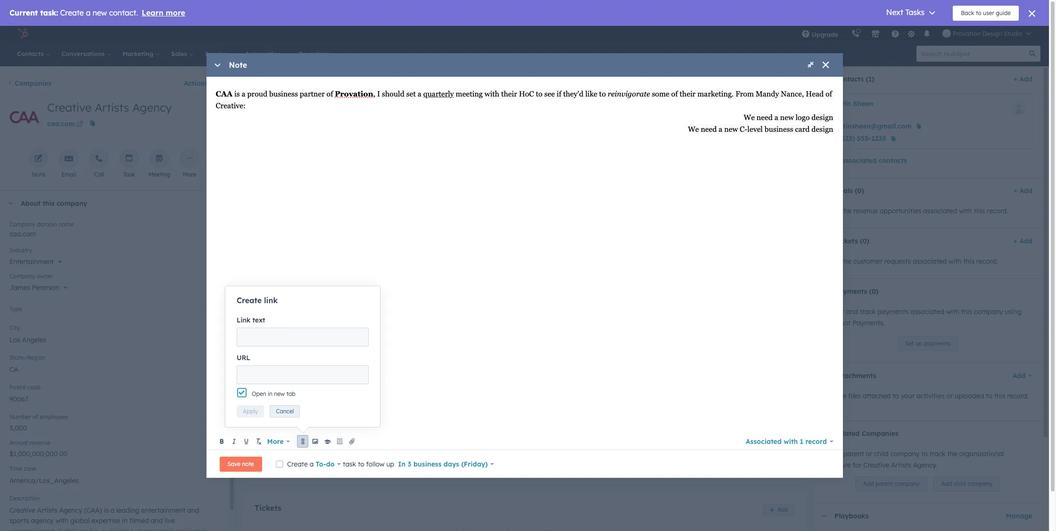 Task type: vqa. For each thing, say whether or not it's contained in the screenshot.
WITH for Collect and track payments associated with this company using HubSpot Payments.
yes



Task type: describe. For each thing, give the bounding box(es) containing it.
(1)
[[866, 75, 874, 83]]

annual
[[9, 440, 28, 447]]

contact
[[258, 326, 280, 333]]

1 vertical spatial martin sheen link
[[283, 387, 327, 395]]

payments (0)
[[835, 288, 879, 296]]

or inside add a parent or child company to track the organizational structure for creative artists agency.
[[866, 450, 872, 459]]

settings image
[[907, 30, 915, 38]]

associated
[[746, 438, 782, 446]]

james peterson button
[[9, 279, 219, 294]]

0 vertical spatial revenue
[[853, 207, 878, 215]]

save note
[[227, 461, 254, 468]]

agency.
[[913, 462, 937, 470]]

Description text field
[[9, 501, 219, 532]]

email image
[[65, 155, 73, 164]]

Postal code text field
[[9, 390, 219, 409]]

date
[[331, 326, 344, 333]]

Link text text field
[[237, 328, 369, 347]]

1 + add button from the top
[[1014, 74, 1033, 85]]

a inside add a parent or child company to track the organizational structure for creative artists agency.
[[838, 450, 842, 459]]

a down mandy on the top of page
[[775, 113, 778, 122]]

1 horizontal spatial payments
[[924, 340, 950, 347]]

2 design from the top
[[812, 125, 833, 134]]

0 horizontal spatial new
[[274, 391, 285, 398]]

studio
[[1004, 30, 1023, 37]]

of right 'number'
[[33, 414, 38, 421]]

artists inside add a parent or child company to track the organizational structure for creative artists agency.
[[891, 462, 911, 470]]

contacts for contacts
[[255, 307, 288, 317]]

marketing.
[[697, 89, 734, 98]]

c-
[[740, 125, 747, 134]]

james peterson
[[9, 284, 59, 292]]

1 their from the left
[[501, 89, 517, 98]]

meeting image
[[155, 155, 164, 164]]

1
[[800, 438, 803, 446]]

Time zone text field
[[9, 471, 219, 490]]

actions button
[[178, 74, 221, 93]]

caa
[[216, 89, 233, 98]]

business inside we need a new logo design we need a new c-level business card design
[[765, 125, 793, 134]]

0 vertical spatial business
[[269, 89, 298, 98]]

exist.
[[571, 456, 587, 465]]

0 horizontal spatial provation
[[335, 89, 373, 98]]

hubspot image
[[17, 28, 28, 39]]

more inside popup button
[[267, 438, 284, 446]]

collect
[[823, 308, 844, 316]]

in
[[398, 460, 406, 469]]

in 3 business days (friday) button
[[398, 459, 494, 470]]

to-do button
[[316, 459, 341, 470]]

upgrade image
[[802, 30, 810, 39]]

0 vertical spatial martin
[[829, 99, 851, 108]]

type
[[555, 456, 569, 465]]

to left your
[[893, 392, 899, 401]]

0 vertical spatial creative
[[47, 100, 92, 115]]

state/region
[[9, 355, 45, 362]]

add inside 'button'
[[941, 481, 952, 488]]

name
[[264, 368, 280, 375]]

a left to-
[[310, 460, 314, 469]]

type
[[9, 306, 22, 313]]

url
[[237, 354, 250, 363]]

see the files attached to your activities or uploaded to this record.
[[823, 392, 1029, 401]]

contacts for contacts (1)
[[835, 75, 864, 83]]

tickets for tickets
[[255, 504, 281, 514]]

owner for company owner
[[37, 273, 53, 280]]

creative inside add a parent or child company to track the organizational structure for creative artists agency.
[[863, 462, 889, 470]]

add child company button
[[933, 477, 1001, 492]]

track the customer requests associated with this record.
[[823, 257, 998, 266]]

a right is
[[242, 89, 245, 98]]

1 vertical spatial note
[[32, 171, 45, 178]]

owner for contact owner
[[282, 326, 299, 333]]

postal
[[9, 384, 26, 391]]

of right 'head'
[[826, 89, 832, 98]]

lead status button
[[356, 324, 401, 336]]

track the revenue opportunities associated with this record.
[[823, 207, 1008, 215]]

child inside 'button'
[[954, 481, 966, 488]]

calling icon image
[[852, 30, 860, 38]]

0 horizontal spatial revenue
[[29, 440, 50, 447]]

days
[[444, 460, 459, 469]]

help button
[[887, 26, 903, 41]]

0 vertical spatial or
[[946, 392, 953, 401]]

this inside about this company dropdown button
[[43, 199, 55, 208]]

1 + add from the top
[[1014, 75, 1033, 83]]

to left see on the right of the page
[[536, 89, 542, 98]]

overview
[[257, 82, 288, 90]]

requests
[[884, 257, 911, 266]]

(0) for deals (0)
[[855, 187, 864, 195]]

create for create date
[[310, 326, 329, 333]]

with inside popup button
[[784, 438, 798, 446]]

city
[[9, 325, 20, 332]]

company domain name caa.com
[[9, 221, 74, 239]]

City text field
[[9, 331, 219, 349]]

entertainment button
[[9, 253, 219, 268]]

1 vertical spatial new
[[724, 125, 738, 134]]

quarterly
[[423, 89, 454, 98]]

see
[[823, 392, 835, 401]]

0 vertical spatial more
[[183, 171, 196, 178]]

meeting
[[149, 171, 170, 178]]

with for track the revenue opportunities associated with this record.
[[959, 207, 972, 215]]

set
[[406, 89, 416, 98]]

level
[[747, 125, 763, 134]]

related companies button
[[814, 421, 1033, 447]]

company inside collect and track payments associated with this company using hubspot payments.
[[974, 308, 1003, 316]]

no associated objects of this type exist.
[[462, 456, 587, 465]]

+1
[[829, 134, 837, 143]]

search button
[[1025, 46, 1041, 62]]

more image
[[185, 155, 194, 164]]

add button for tickets
[[763, 504, 794, 517]]

partner
[[300, 89, 325, 98]]

time
[[9, 466, 22, 473]]

add a parent or child company to track the organizational structure for creative artists agency.
[[823, 450, 1004, 470]]

proud
[[247, 89, 267, 98]]

payments (0) button
[[814, 279, 1029, 305]]

files
[[848, 392, 861, 401]]

search image
[[1029, 50, 1036, 57]]

0 vertical spatial need
[[757, 113, 773, 122]]

customer
[[853, 257, 883, 266]]

collect and track payments associated with this company using hubspot payments.
[[823, 308, 1022, 328]]

+ add button for track the customer requests associated with this record.
[[1014, 236, 1033, 247]]

associated for payments
[[910, 308, 944, 316]]

number of employees
[[9, 414, 68, 421]]

caret image for playbooks
[[821, 516, 827, 518]]

add inside popup button
[[1013, 372, 1026, 380]]

employees
[[40, 414, 68, 421]]

notifications image
[[923, 30, 931, 39]]

upgrade
[[812, 31, 838, 38]]

URL text field
[[237, 366, 369, 385]]

+ for track the revenue opportunities associated with this record.
[[1014, 187, 1017, 195]]

with for collect and track payments associated with this company using hubspot payments.
[[946, 308, 959, 316]]

1 link opens in a new window image from the top
[[77, 119, 83, 131]]

1 + from the top
[[1014, 75, 1017, 83]]

add button for deals
[[763, 431, 794, 444]]

1 horizontal spatial we
[[744, 113, 755, 122]]

record. for track the customer requests associated with this record.
[[976, 257, 998, 266]]

link
[[237, 316, 250, 325]]

task to follow up
[[341, 460, 396, 469]]

contacts (1)
[[835, 75, 874, 83]]

record
[[805, 438, 827, 446]]

0 vertical spatial caa.com
[[47, 120, 75, 128]]

more button
[[265, 435, 292, 449]]

call
[[94, 171, 104, 178]]

company for add child company
[[968, 481, 993, 488]]

logo
[[796, 113, 810, 122]]

,
[[373, 89, 375, 98]]

peterson
[[32, 284, 59, 292]]

company for add parent company
[[895, 481, 920, 488]]

parent inside add a parent or child company to track the organizational structure for creative artists agency.
[[843, 450, 864, 459]]

about this company button
[[0, 191, 219, 216]]

Search search field
[[257, 342, 372, 359]]

save note button
[[219, 457, 262, 472]]

+ add for track the customer requests associated with this record.
[[1014, 237, 1033, 246]]

agency
[[132, 100, 172, 115]]

with for track the customer requests associated with this record.
[[949, 257, 962, 266]]

of right "partner"
[[327, 89, 333, 98]]

email
[[61, 171, 76, 178]]

(223)
[[839, 134, 855, 143]]

uploaded
[[955, 392, 984, 401]]

the for files
[[836, 392, 846, 401]]

2 vertical spatial record.
[[1007, 392, 1029, 401]]

tickets for tickets (0)
[[835, 237, 858, 246]]

add inside add a parent or child company to track the organizational structure for creative artists agency.
[[823, 450, 836, 459]]

i
[[377, 89, 380, 98]]

structure
[[823, 462, 851, 470]]

the for customer
[[842, 257, 852, 266]]

1 design from the top
[[812, 113, 833, 122]]

child inside add a parent or child company to track the organizational structure for creative artists agency.
[[874, 450, 889, 459]]

555-
[[857, 134, 871, 143]]

set up payments link
[[897, 337, 959, 352]]

lead status
[[359, 326, 393, 333]]

meeting
[[456, 89, 483, 98]]

their inside some of their marketing. from mandy nance, head of creative:
[[680, 89, 696, 98]]

deals (0) button
[[814, 178, 1010, 204]]

1 horizontal spatial note
[[229, 60, 247, 70]]

contacts (1) button
[[814, 66, 1010, 92]]

industry
[[9, 247, 32, 254]]

entertainment
[[9, 258, 54, 266]]

(friday)
[[461, 460, 488, 469]]

+ add button for track the revenue opportunities associated with this record.
[[1014, 185, 1033, 197]]



Task type: locate. For each thing, give the bounding box(es) containing it.
+
[[1014, 75, 1017, 83], [1014, 187, 1017, 195], [1014, 237, 1017, 246]]

provation left i
[[335, 89, 373, 98]]

related
[[835, 430, 860, 438]]

track inside add a parent or child company to track the organizational structure for creative artists agency.
[[930, 450, 946, 459]]

we need a new logo design we need a new c-level business card design
[[688, 113, 833, 134]]

1 horizontal spatial sheen
[[853, 99, 873, 108]]

0 vertical spatial provation
[[953, 30, 981, 37]]

1 vertical spatial martin
[[283, 387, 305, 395]]

objects
[[509, 456, 532, 465]]

new right the in
[[274, 391, 285, 398]]

1 horizontal spatial need
[[757, 113, 773, 122]]

associated right no
[[473, 456, 507, 465]]

using
[[1005, 308, 1022, 316]]

to right the uploaded
[[986, 392, 992, 401]]

1 horizontal spatial creative
[[863, 462, 889, 470]]

menu item
[[845, 26, 847, 41]]

companies link
[[8, 79, 51, 88]]

this inside collect and track payments associated with this company using hubspot payments.
[[961, 308, 972, 316]]

associated for opportunities
[[923, 207, 957, 215]]

marketplaces button
[[866, 26, 885, 41]]

contacts left (1)
[[835, 75, 864, 83]]

1 vertical spatial up
[[386, 460, 394, 469]]

track for track the revenue opportunities associated with this record.
[[823, 207, 840, 215]]

create a
[[287, 460, 316, 469]]

cancel button
[[270, 406, 300, 418]]

Search HubSpot search field
[[917, 46, 1032, 62]]

create left date
[[310, 326, 329, 333]]

of right some
[[671, 89, 678, 98]]

0 vertical spatial payments
[[878, 308, 909, 316]]

0 vertical spatial tickets
[[835, 237, 858, 246]]

0 vertical spatial caret image
[[821, 78, 827, 80]]

track for track the customer requests associated with this record.
[[823, 257, 840, 266]]

press to sort. image
[[375, 367, 379, 374]]

the right see
[[836, 392, 846, 401]]

activities
[[917, 392, 945, 401]]

1 horizontal spatial business
[[413, 460, 442, 469]]

0 horizontal spatial deals
[[255, 431, 276, 441]]

0 vertical spatial track
[[823, 207, 840, 215]]

to right task
[[358, 460, 364, 469]]

text
[[252, 316, 265, 325]]

expand dialog image
[[807, 62, 814, 69]]

owner inside popup button
[[282, 326, 299, 333]]

0 horizontal spatial payments
[[878, 308, 909, 316]]

1 horizontal spatial martin
[[829, 99, 851, 108]]

create up link text
[[237, 296, 262, 306]]

(0) inside dropdown button
[[860, 237, 869, 246]]

note right 'minimize dialog' icon
[[229, 60, 247, 70]]

tickets (0) button
[[814, 229, 1010, 254]]

close dialog image
[[822, 62, 830, 69]]

owner
[[37, 273, 53, 280], [282, 326, 299, 333]]

1 vertical spatial track
[[823, 257, 840, 266]]

head
[[806, 89, 824, 98]]

playbooks
[[835, 512, 869, 521]]

note image
[[34, 155, 43, 164]]

2 vertical spatial + add
[[1014, 237, 1033, 246]]

1 vertical spatial owner
[[282, 326, 299, 333]]

note
[[242, 461, 254, 468]]

1 vertical spatial provation
[[335, 89, 373, 98]]

+ add button
[[1014, 74, 1033, 85], [1014, 185, 1033, 197], [1014, 236, 1033, 247]]

1 horizontal spatial artists
[[891, 462, 911, 470]]

1 vertical spatial need
[[701, 125, 717, 134]]

artists left agency
[[95, 100, 129, 115]]

create left to-
[[287, 460, 308, 469]]

need left c- at top right
[[701, 125, 717, 134]]

1 track from the top
[[823, 207, 840, 215]]

in
[[268, 391, 272, 398]]

track
[[860, 308, 876, 316], [930, 450, 946, 459]]

0 vertical spatial martin sheen
[[829, 99, 873, 108]]

0 vertical spatial we
[[744, 113, 755, 122]]

add button
[[763, 431, 794, 444], [763, 504, 794, 517]]

1 vertical spatial company
[[9, 273, 35, 280]]

create inside create date popup button
[[310, 326, 329, 333]]

new left logo
[[780, 113, 794, 122]]

Number of employees text field
[[9, 420, 219, 435]]

company owner
[[9, 273, 53, 280]]

2 vertical spatial create
[[287, 460, 308, 469]]

caa.com up industry
[[9, 230, 36, 239]]

caret image for contacts (1)
[[821, 78, 827, 80]]

reinvigorate
[[608, 89, 650, 98]]

company inside add a parent or child company to track the organizational structure for creative artists agency.
[[890, 450, 920, 459]]

company inside 'button'
[[968, 481, 993, 488]]

0 vertical spatial + add
[[1014, 75, 1033, 83]]

0 horizontal spatial martin sheen link
[[283, 387, 327, 395]]

1 vertical spatial create
[[310, 326, 329, 333]]

press to sort. element
[[375, 367, 379, 375]]

0 vertical spatial child
[[874, 450, 889, 459]]

(0) for payments (0)
[[869, 288, 879, 296]]

link text
[[237, 316, 265, 325]]

1 horizontal spatial more
[[267, 438, 284, 446]]

1 vertical spatial parent
[[875, 481, 893, 488]]

+ add for track the revenue opportunities associated with this record.
[[1014, 187, 1033, 195]]

menu
[[795, 26, 1038, 41]]

add parent company button
[[855, 477, 928, 492]]

1 vertical spatial caa.com
[[9, 230, 36, 239]]

(0) down view associated contacts link
[[855, 187, 864, 195]]

1 horizontal spatial up
[[916, 340, 922, 347]]

0 vertical spatial sheen
[[853, 99, 873, 108]]

State/Region text field
[[9, 360, 219, 379]]

0 vertical spatial contacts
[[835, 75, 864, 83]]

1 vertical spatial business
[[765, 125, 793, 134]]

0 horizontal spatial caa.com
[[9, 230, 36, 239]]

sheen down url text box
[[307, 387, 327, 395]]

caret image
[[821, 78, 827, 80], [821, 516, 827, 518]]

Annual revenue text field
[[9, 446, 219, 461]]

up left in
[[386, 460, 394, 469]]

0 horizontal spatial business
[[269, 89, 298, 98]]

0 horizontal spatial or
[[866, 450, 872, 459]]

up
[[916, 340, 922, 347], [386, 460, 394, 469]]

2 link opens in a new window image from the top
[[77, 121, 83, 128]]

the inside add a parent or child company to track the organizational structure for creative artists agency.
[[947, 450, 957, 459]]

record. for track the revenue opportunities associated with this record.
[[987, 207, 1008, 215]]

track down deals (0)
[[823, 207, 840, 215]]

0 vertical spatial martin sheen link
[[829, 99, 873, 108]]

associated for requests
[[913, 257, 947, 266]]

1 vertical spatial caret image
[[821, 516, 827, 518]]

to up agency.
[[921, 450, 928, 459]]

company down about
[[9, 221, 35, 228]]

caret image down close dialog image
[[821, 78, 827, 80]]

2 + add from the top
[[1014, 187, 1033, 195]]

revenue down deals (0)
[[853, 207, 878, 215]]

3 + add button from the top
[[1014, 236, 1033, 247]]

1 vertical spatial contacts
[[255, 307, 288, 317]]

2 + from the top
[[1014, 187, 1017, 195]]

new
[[780, 113, 794, 122], [724, 125, 738, 134], [274, 391, 285, 398]]

create date
[[310, 326, 344, 333]]

their left "hoc"
[[501, 89, 517, 98]]

2 their from the left
[[680, 89, 696, 98]]

or right activities
[[946, 392, 953, 401]]

track up payments.
[[860, 308, 876, 316]]

code
[[27, 384, 41, 391]]

parent down add a parent or child company to track the organizational structure for creative artists agency.
[[875, 481, 893, 488]]

business inside 'popup button'
[[413, 460, 442, 469]]

(0) up customer
[[860, 237, 869, 246]]

company left using
[[974, 308, 1003, 316]]

1 horizontal spatial revenue
[[853, 207, 878, 215]]

1 horizontal spatial martin sheen
[[829, 99, 873, 108]]

note down note image
[[32, 171, 45, 178]]

0 vertical spatial artists
[[95, 100, 129, 115]]

we up c- at top right
[[744, 113, 755, 122]]

child down related companies
[[874, 450, 889, 459]]

provation inside popup button
[[953, 30, 981, 37]]

deals down view
[[835, 187, 853, 195]]

they'd
[[563, 89, 583, 98]]

payments
[[835, 288, 867, 296]]

tab
[[286, 391, 295, 398]]

payments right the set
[[924, 340, 950, 347]]

0 horizontal spatial martin sheen
[[283, 387, 327, 395]]

company
[[9, 221, 35, 228], [9, 273, 35, 280]]

0 vertical spatial add button
[[763, 431, 794, 444]]

(0) inside 'dropdown button'
[[869, 288, 879, 296]]

2 add button from the top
[[763, 504, 794, 517]]

call image
[[95, 155, 103, 164]]

associated down deals (0) 'dropdown button'
[[923, 207, 957, 215]]

navigation containing overview
[[243, 74, 357, 98]]

attachments
[[835, 372, 876, 380]]

business left card at the right top of page
[[765, 125, 793, 134]]

payments up payments.
[[878, 308, 909, 316]]

business right proud
[[269, 89, 298, 98]]

0 vertical spatial company
[[9, 221, 35, 228]]

navigation
[[243, 74, 357, 98]]

add button
[[1006, 367, 1033, 386]]

domain
[[37, 221, 57, 228]]

owner up peterson
[[37, 273, 53, 280]]

martin sheen
[[829, 99, 873, 108], [283, 387, 327, 395]]

martin sheen link up actor
[[829, 99, 873, 108]]

business right 3 at the left of page
[[413, 460, 442, 469]]

company for company owner
[[9, 273, 35, 280]]

need up level
[[757, 113, 773, 122]]

view associated contacts
[[823, 157, 907, 165]]

2 vertical spatial + add button
[[1014, 236, 1033, 247]]

new left c- at top right
[[724, 125, 738, 134]]

3 + from the top
[[1014, 237, 1017, 246]]

martinsheen@gmail.com link
[[829, 121, 912, 132]]

1 add button from the top
[[763, 431, 794, 444]]

child down organizational
[[954, 481, 966, 488]]

1 horizontal spatial companies
[[862, 430, 899, 438]]

tickets inside dropdown button
[[835, 237, 858, 246]]

associated down tickets (0) dropdown button at the top
[[913, 257, 947, 266]]

company for about this company
[[57, 199, 87, 208]]

1 horizontal spatial owner
[[282, 326, 299, 333]]

contacts down link
[[255, 307, 288, 317]]

create for create link
[[237, 296, 262, 306]]

a right set
[[418, 89, 421, 98]]

owner right contact
[[282, 326, 299, 333]]

parent inside button
[[875, 481, 893, 488]]

1 vertical spatial +
[[1014, 187, 1017, 195]]

1 vertical spatial martin sheen
[[283, 387, 327, 395]]

martin sheen link down url text box
[[283, 387, 327, 395]]

0 vertical spatial new
[[780, 113, 794, 122]]

manage link
[[1006, 511, 1033, 522]]

business
[[269, 89, 298, 98], [765, 125, 793, 134], [413, 460, 442, 469]]

contacts inside contacts (1) dropdown button
[[835, 75, 864, 83]]

0 horizontal spatial tickets
[[255, 504, 281, 514]]

1 horizontal spatial or
[[946, 392, 953, 401]]

attached
[[863, 392, 891, 401]]

settings link
[[905, 29, 917, 38]]

no
[[462, 456, 472, 465]]

1 vertical spatial add button
[[763, 504, 794, 517]]

apply
[[243, 408, 258, 416]]

with
[[485, 89, 499, 98], [959, 207, 972, 215], [949, 257, 962, 266], [946, 308, 959, 316], [784, 438, 798, 446]]

parent up the for
[[843, 450, 864, 459]]

create date button
[[307, 324, 352, 336]]

0 horizontal spatial we
[[688, 125, 699, 134]]

0 horizontal spatial up
[[386, 460, 394, 469]]

martin sheen down url text box
[[283, 387, 327, 395]]

help image
[[891, 30, 900, 39]]

company inside company domain name caa.com
[[9, 221, 35, 228]]

company down add a parent or child company to track the organizational structure for creative artists agency.
[[895, 481, 920, 488]]

0 vertical spatial create
[[237, 296, 262, 306]]

column header
[[505, 361, 794, 382]]

1 horizontal spatial child
[[954, 481, 966, 488]]

your
[[901, 392, 915, 401]]

caret image inside contacts (1) dropdown button
[[821, 78, 827, 80]]

track down "tickets (0)"
[[823, 257, 840, 266]]

to right like in the top right of the page
[[599, 89, 606, 98]]

sheen
[[853, 99, 873, 108], [307, 387, 327, 395]]

1 company from the top
[[9, 221, 35, 228]]

opportunities
[[880, 207, 921, 215]]

1 vertical spatial or
[[866, 450, 872, 459]]

0 vertical spatial note
[[229, 60, 247, 70]]

the left organizational
[[947, 450, 957, 459]]

company down organizational
[[968, 481, 993, 488]]

2 vertical spatial new
[[274, 391, 285, 398]]

caret image
[[8, 202, 13, 205]]

0 horizontal spatial contacts
[[255, 307, 288, 317]]

(0) for tickets (0)
[[860, 237, 869, 246]]

revenue right annual
[[29, 440, 50, 447]]

martin down url text box
[[283, 387, 305, 395]]

deals down apply button
[[255, 431, 276, 441]]

to-
[[316, 460, 326, 469]]

2 + add button from the top
[[1014, 185, 1033, 197]]

0 vertical spatial (0)
[[855, 187, 864, 195]]

1 vertical spatial artists
[[891, 462, 911, 470]]

task image
[[125, 155, 133, 164]]

martin sheen up actor
[[829, 99, 873, 108]]

to inside add a parent or child company to track the organizational structure for creative artists agency.
[[921, 450, 928, 459]]

description
[[9, 496, 40, 503]]

1 vertical spatial we
[[688, 125, 699, 134]]

1 horizontal spatial tickets
[[835, 237, 858, 246]]

1 vertical spatial + add
[[1014, 187, 1033, 195]]

deals inside 'dropdown button'
[[835, 187, 853, 195]]

create
[[237, 296, 262, 306], [310, 326, 329, 333], [287, 460, 308, 469]]

caa.com inside company domain name caa.com
[[9, 230, 36, 239]]

associated with 1 record
[[746, 438, 827, 446]]

1 vertical spatial sheen
[[307, 387, 327, 395]]

1 vertical spatial tickets
[[255, 504, 281, 514]]

we down marketing. at the right top
[[688, 125, 699, 134]]

company inside button
[[895, 481, 920, 488]]

a left c- at top right
[[719, 125, 722, 134]]

(0) right payments
[[869, 288, 879, 296]]

0 horizontal spatial need
[[701, 125, 717, 134]]

+ for track the customer requests associated with this record.
[[1014, 237, 1017, 246]]

more down cancel button
[[267, 438, 284, 446]]

the for revenue
[[842, 207, 852, 215]]

track inside collect and track payments associated with this company using hubspot payments.
[[860, 308, 876, 316]]

the down "tickets (0)"
[[842, 257, 852, 266]]

design up +1
[[812, 125, 833, 134]]

playbooks button
[[814, 504, 1002, 529]]

(0) inside 'dropdown button'
[[855, 187, 864, 195]]

set
[[905, 340, 914, 347]]

+1 (223) 555-1235 button
[[829, 133, 886, 144]]

associated down +1 (223) 555-1235 button
[[841, 157, 877, 165]]

1 horizontal spatial contacts
[[835, 75, 864, 83]]

1 horizontal spatial their
[[680, 89, 696, 98]]

artists
[[95, 100, 129, 115], [891, 462, 911, 470]]

0 vertical spatial + add button
[[1014, 74, 1033, 85]]

child
[[874, 450, 889, 459], [954, 481, 966, 488]]

artists up the add parent company
[[891, 462, 911, 470]]

1 vertical spatial companies
[[862, 430, 899, 438]]

their right some
[[680, 89, 696, 98]]

james peterson image
[[943, 29, 951, 38]]

2 horizontal spatial business
[[765, 125, 793, 134]]

company for company domain name caa.com
[[9, 221, 35, 228]]

0 horizontal spatial more
[[183, 171, 196, 178]]

hubspot link
[[11, 28, 35, 39]]

postal code
[[9, 384, 41, 391]]

creative right the for
[[863, 462, 889, 470]]

creative up caa.com link
[[47, 100, 92, 115]]

design right logo
[[812, 113, 833, 122]]

james
[[9, 284, 30, 292]]

0 horizontal spatial companies
[[15, 79, 51, 88]]

0 horizontal spatial owner
[[37, 273, 53, 280]]

companies inside related companies dropdown button
[[862, 430, 899, 438]]

0 vertical spatial deals
[[835, 187, 853, 195]]

or
[[946, 392, 953, 401], [866, 450, 872, 459]]

1 horizontal spatial provation
[[953, 30, 981, 37]]

deals for deals
[[255, 431, 276, 441]]

0 vertical spatial design
[[812, 113, 833, 122]]

deals for deals (0)
[[835, 187, 853, 195]]

associated inside collect and track payments associated with this company using hubspot payments.
[[910, 308, 944, 316]]

a up structure
[[838, 450, 842, 459]]

the down deals (0)
[[842, 207, 852, 215]]

track up agency.
[[930, 450, 946, 459]]

martin sheen link
[[829, 99, 873, 108], [283, 387, 327, 395]]

status
[[375, 326, 393, 333]]

0 horizontal spatial their
[[501, 89, 517, 98]]

1 vertical spatial creative
[[863, 462, 889, 470]]

of right "objects"
[[534, 456, 540, 465]]

payments inside collect and track payments associated with this company using hubspot payments.
[[878, 308, 909, 316]]

view associated contacts link
[[823, 155, 907, 166]]

2 caret image from the top
[[821, 516, 827, 518]]

associated down payments (0) 'dropdown button'
[[910, 308, 944, 316]]

minimize dialog image
[[214, 62, 221, 69]]

caret image left playbooks on the bottom right of page
[[821, 516, 827, 518]]

company up name
[[57, 199, 87, 208]]

0 horizontal spatial artists
[[95, 100, 129, 115]]

save
[[227, 461, 241, 468]]

company up james at the left of the page
[[9, 273, 35, 280]]

link opens in a new window image
[[77, 119, 83, 131], [77, 121, 83, 128]]

1 horizontal spatial parent
[[875, 481, 893, 488]]

creative
[[47, 100, 92, 115], [863, 462, 889, 470]]

1 caret image from the top
[[821, 78, 827, 80]]

menu containing provation design studio
[[795, 26, 1038, 41]]

with inside collect and track payments associated with this company using hubspot payments.
[[946, 308, 959, 316]]

hubspot
[[823, 319, 851, 328]]

caret image inside playbooks 'dropdown button'
[[821, 516, 827, 518]]

3 + add from the top
[[1014, 237, 1033, 246]]

or down related companies
[[866, 450, 872, 459]]

marketplaces image
[[871, 30, 880, 39]]

1 vertical spatial child
[[954, 481, 966, 488]]

some of their marketing. from mandy nance, head of creative:
[[216, 89, 834, 110]]

0 horizontal spatial sheen
[[307, 387, 327, 395]]

the
[[842, 207, 852, 215], [842, 257, 852, 266], [836, 392, 846, 401], [947, 450, 957, 459]]

martin up actor
[[829, 99, 851, 108]]

caa.com up email image at the top left
[[47, 120, 75, 128]]

sheen up martinsheen@gmail.com at right top
[[853, 99, 873, 108]]

open in new tab
[[252, 391, 295, 398]]

more down more icon
[[183, 171, 196, 178]]

set up payments
[[905, 340, 950, 347]]

up right the set
[[916, 340, 922, 347]]

1 horizontal spatial martin sheen link
[[829, 99, 873, 108]]

2 track from the top
[[823, 257, 840, 266]]

0 horizontal spatial martin
[[283, 387, 305, 395]]

company inside dropdown button
[[57, 199, 87, 208]]

2 company from the top
[[9, 273, 35, 280]]

create for create a
[[287, 460, 308, 469]]

1 horizontal spatial track
[[930, 450, 946, 459]]

company up agency.
[[890, 450, 920, 459]]

mandy
[[756, 89, 779, 98]]

provation right james peterson icon
[[953, 30, 981, 37]]

associated
[[841, 157, 877, 165], [923, 207, 957, 215], [913, 257, 947, 266], [910, 308, 944, 316], [473, 456, 507, 465]]

card
[[795, 125, 810, 134]]

2 vertical spatial (0)
[[869, 288, 879, 296]]



